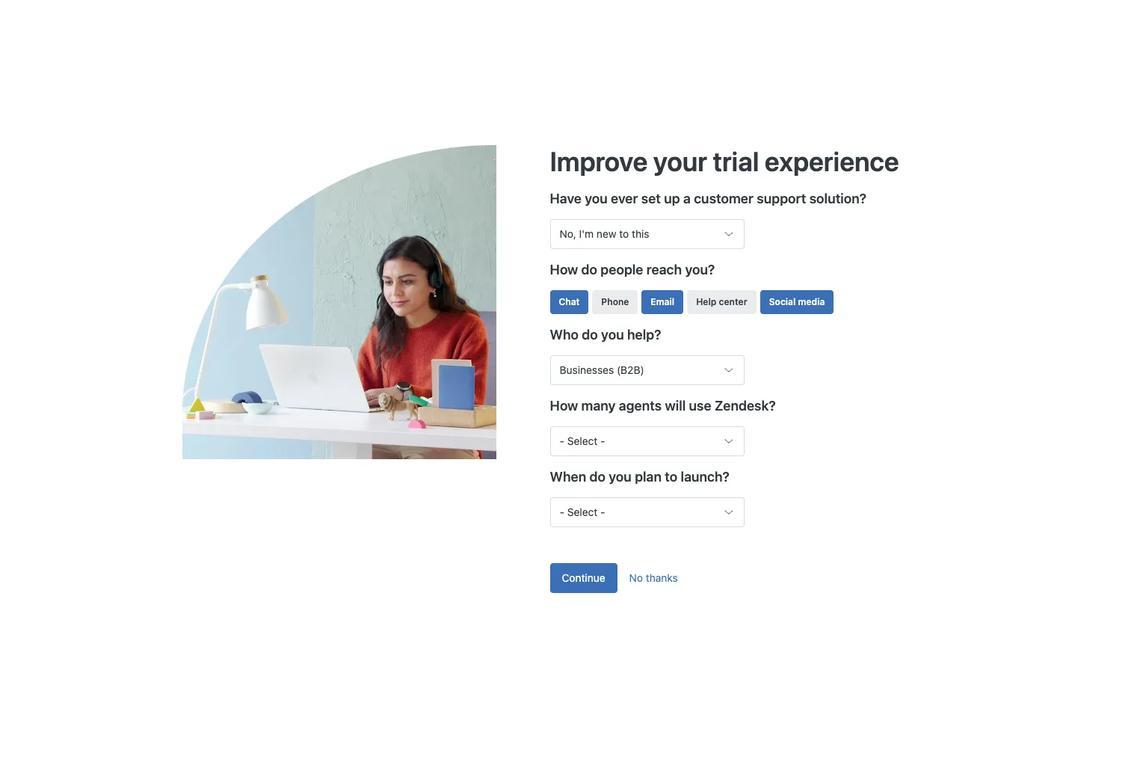 Task type: locate. For each thing, give the bounding box(es) containing it.
1 horizontal spatial to
[[665, 469, 678, 485]]

0 vertical spatial do
[[582, 262, 598, 277]]

1 vertical spatial - select - button
[[550, 498, 745, 528]]

do for how
[[582, 262, 598, 277]]

1 how from the top
[[550, 262, 579, 277]]

help center button
[[688, 290, 757, 314]]

1 vertical spatial how
[[550, 398, 579, 414]]

1 vertical spatial - select -
[[560, 506, 606, 519]]

0 vertical spatial - select - button
[[550, 427, 745, 457]]

you?
[[686, 262, 715, 277]]

when
[[550, 469, 587, 485]]

how up the chat
[[550, 262, 579, 277]]

email
[[651, 296, 675, 307]]

to right plan
[[665, 469, 678, 485]]

to
[[620, 227, 629, 240], [665, 469, 678, 485]]

0 vertical spatial select
[[568, 435, 598, 448]]

(b2b)
[[617, 364, 645, 376]]

2 select from the top
[[568, 506, 598, 519]]

2 how from the top
[[550, 398, 579, 414]]

select down the when
[[568, 506, 598, 519]]

help
[[697, 296, 717, 307]]

trial
[[713, 145, 760, 177]]

2 vertical spatial do
[[590, 469, 606, 485]]

2 vertical spatial you
[[609, 469, 632, 485]]

how left the 'many'
[[550, 398, 579, 414]]

how
[[550, 262, 579, 277], [550, 398, 579, 414]]

businesses (b2b) button
[[550, 355, 745, 385]]

- select - button
[[550, 427, 745, 457], [550, 498, 745, 528]]

1 vertical spatial to
[[665, 469, 678, 485]]

0 horizontal spatial to
[[620, 227, 629, 240]]

set
[[642, 191, 661, 206]]

- select - up the when
[[560, 435, 606, 448]]

who
[[550, 327, 579, 343]]

select
[[568, 435, 598, 448], [568, 506, 598, 519]]

- select - button down plan
[[550, 498, 745, 528]]

up
[[665, 191, 681, 206]]

no, i'm new to this
[[560, 227, 650, 240]]

0 vertical spatial how
[[550, 262, 579, 277]]

you left help?
[[602, 327, 624, 343]]

i'm
[[579, 227, 594, 240]]

how do people reach you?
[[550, 262, 715, 277]]

will
[[665, 398, 686, 414]]

- select -
[[560, 435, 606, 448], [560, 506, 606, 519]]

do right the when
[[590, 469, 606, 485]]

1 - select - button from the top
[[550, 427, 745, 457]]

continue
[[562, 572, 606, 585]]

businesses (b2b)
[[560, 364, 645, 376]]

you
[[585, 191, 608, 206], [602, 327, 624, 343], [609, 469, 632, 485]]

thanks
[[646, 572, 678, 585]]

do for when
[[590, 469, 606, 485]]

do left people
[[582, 262, 598, 277]]

continue button
[[550, 564, 618, 594]]

chat
[[559, 296, 580, 307]]

to left this
[[620, 227, 629, 240]]

0 vertical spatial - select -
[[560, 435, 606, 448]]

0 vertical spatial to
[[620, 227, 629, 240]]

chat button
[[550, 290, 589, 314]]

select up the when
[[568, 435, 598, 448]]

1 select from the top
[[568, 435, 598, 448]]

1 vertical spatial do
[[582, 327, 598, 343]]

how many agents will use zendesk?
[[550, 398, 776, 414]]

you left plan
[[609, 469, 632, 485]]

- select - down the when
[[560, 506, 606, 519]]

- down the when
[[560, 506, 565, 519]]

1 - select - from the top
[[560, 435, 606, 448]]

1 vertical spatial select
[[568, 506, 598, 519]]

to inside popup button
[[620, 227, 629, 240]]

your
[[654, 145, 708, 177]]

-
[[560, 435, 565, 448], [601, 435, 606, 448], [560, 506, 565, 519], [601, 506, 606, 519]]

do right who
[[582, 327, 598, 343]]

you left ever
[[585, 191, 608, 206]]

have you ever set up a customer support solution?
[[550, 191, 867, 206]]

2 - select - from the top
[[560, 506, 606, 519]]

do
[[582, 262, 598, 277], [582, 327, 598, 343], [590, 469, 606, 485]]

- select - button up plan
[[550, 427, 745, 457]]

you for who
[[602, 327, 624, 343]]

select for first - select - popup button from the bottom of the page
[[568, 506, 598, 519]]

email button
[[642, 290, 684, 314]]

how for how many agents will use zendesk?
[[550, 398, 579, 414]]

do for who
[[582, 327, 598, 343]]

social
[[770, 296, 796, 307]]

help?
[[628, 327, 662, 343]]

- down when do you plan to launch?
[[601, 506, 606, 519]]

1 vertical spatial you
[[602, 327, 624, 343]]

no thanks
[[630, 572, 678, 585]]

phone button
[[593, 290, 638, 314]]



Task type: describe. For each thing, give the bounding box(es) containing it.
improve your trial experience
[[550, 145, 900, 177]]

2 - select - button from the top
[[550, 498, 745, 528]]

no thanks button
[[618, 564, 690, 594]]

- select - for first - select - popup button from the bottom of the page
[[560, 506, 606, 519]]

use
[[689, 398, 712, 414]]

businesses
[[560, 364, 614, 376]]

people
[[601, 262, 644, 277]]

social media button
[[761, 290, 834, 314]]

experience
[[765, 145, 900, 177]]

have
[[550, 191, 582, 206]]

improve
[[550, 145, 648, 177]]

select for second - select - popup button from the bottom
[[568, 435, 598, 448]]

phone
[[602, 296, 629, 307]]

who do you help?
[[550, 327, 662, 343]]

reach
[[647, 262, 682, 277]]

social media
[[770, 296, 825, 307]]

this
[[632, 227, 650, 240]]

- down the 'many'
[[601, 435, 606, 448]]

how for how do people reach you?
[[550, 262, 579, 277]]

support
[[757, 191, 807, 206]]

no
[[630, 572, 643, 585]]

no,
[[560, 227, 577, 240]]

media
[[799, 296, 825, 307]]

center
[[719, 296, 748, 307]]

- up the when
[[560, 435, 565, 448]]

zendesk?
[[715, 398, 776, 414]]

solution?
[[810, 191, 867, 206]]

a
[[684, 191, 691, 206]]

- select - for second - select - popup button from the bottom
[[560, 435, 606, 448]]

no, i'm new to this button
[[550, 219, 745, 249]]

help center
[[697, 296, 748, 307]]

you for when
[[609, 469, 632, 485]]

customer service agent wearing a headset and sitting at a desk as balloons float through the air in celebration. image
[[182, 145, 550, 459]]

agents
[[619, 398, 662, 414]]

new
[[597, 227, 617, 240]]

ever
[[611, 191, 639, 206]]

when do you plan to launch?
[[550, 469, 730, 485]]

plan
[[635, 469, 662, 485]]

0 vertical spatial you
[[585, 191, 608, 206]]

customer
[[694, 191, 754, 206]]

many
[[582, 398, 616, 414]]

launch?
[[681, 469, 730, 485]]



Task type: vqa. For each thing, say whether or not it's contained in the screenshot.
or
no



